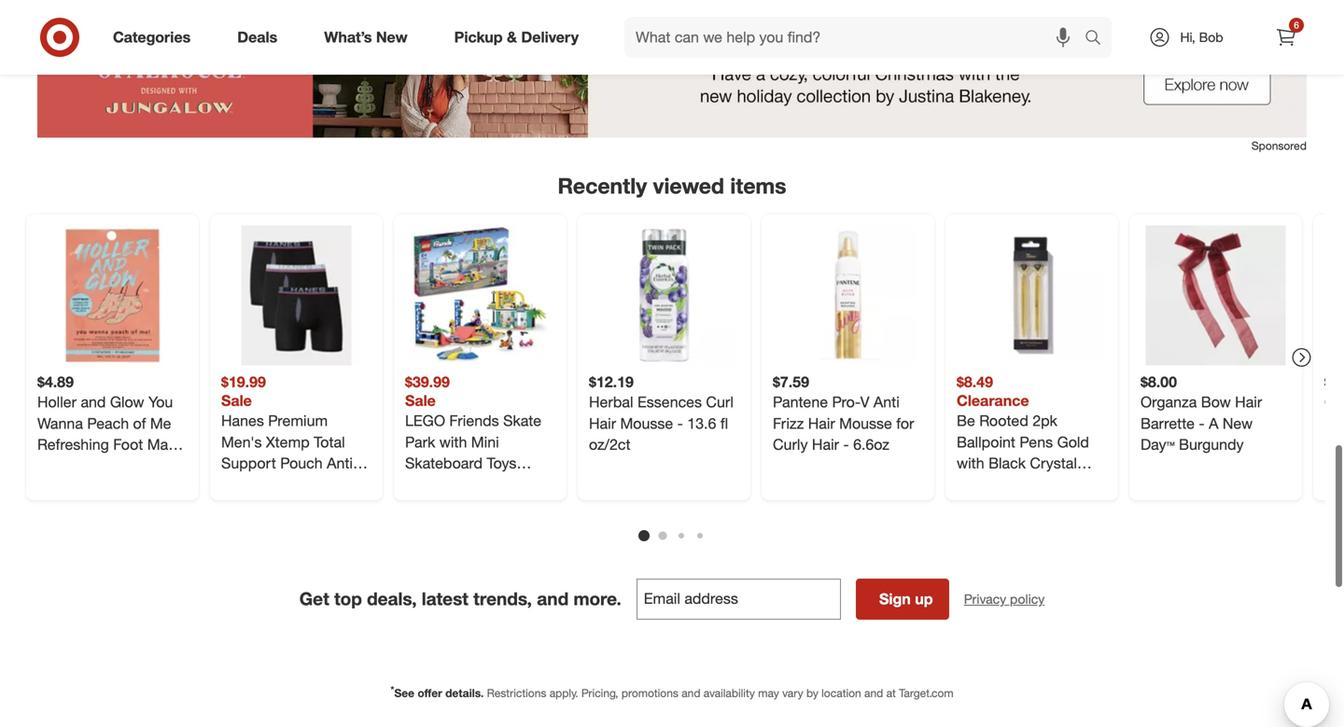 Task type: describe. For each thing, give the bounding box(es) containing it.
0 vertical spatial black
[[989, 454, 1026, 473]]

- inside $19.99 sale hanes premium men's xtemp total support pouch anti chafing 3pk boxer briefs - black s
[[264, 497, 270, 515]]

$12.19 herbal essences curl hair mousse - 13.6 fl oz/2ct
[[589, 373, 734, 454]]

details.
[[445, 686, 484, 700]]

lego friends skate park with mini skateboard toys 41751 image
[[410, 225, 550, 365]]

holler
[[37, 393, 77, 411]]

hanes
[[221, 412, 264, 430]]

wanna
[[37, 414, 83, 433]]

2pk
[[1033, 412, 1058, 430]]

$19.99
[[221, 373, 266, 391]]

categories
[[113, 28, 191, 46]]

day™
[[1141, 436, 1175, 454]]

curl
[[706, 393, 734, 411]]

fl inside $12.19 herbal essences curl hair mousse - 13.6 fl oz/2ct
[[720, 414, 728, 433]]

ballpoint
[[957, 433, 1016, 451]]

$7.59
[[773, 373, 809, 391]]

pouch
[[280, 454, 323, 473]]

top
[[334, 588, 362, 610]]

6.6oz
[[853, 436, 890, 454]]

bow
[[1201, 393, 1231, 411]]

search
[[1076, 30, 1121, 48]]

black inside $19.99 sale hanes premium men's xtemp total support pouch anti chafing 3pk boxer briefs - black s
[[274, 497, 311, 515]]

rooted
[[979, 412, 1029, 430]]

hair down pantene
[[808, 414, 835, 433]]

sale for $39.99
[[405, 392, 436, 410]]

privacy policy link
[[964, 590, 1045, 609]]

support
[[221, 454, 276, 473]]

*
[[391, 684, 394, 695]]

policy
[[1010, 591, 1045, 607]]

crystal
[[1030, 454, 1077, 473]]

bob
[[1199, 29, 1223, 45]]

chafing
[[221, 476, 273, 494]]

essences
[[638, 393, 702, 411]]

new inside $8.00 organza bow hair barrette - a new day™ burgundy
[[1223, 414, 1253, 433]]

at
[[886, 686, 896, 700]]

organza
[[1141, 393, 1197, 411]]

boxer
[[306, 476, 345, 494]]

cel
[[1325, 393, 1344, 411]]

holler and glow you wanna peach of me refreshing foot mask - 0.6 fl oz image
[[42, 225, 182, 365]]

deals link
[[221, 17, 301, 58]]

recently
[[558, 172, 647, 199]]

me
[[150, 414, 171, 433]]

by
[[806, 686, 818, 700]]

promotions
[[622, 686, 679, 700]]

anti inside '$7.59 pantene pro-v anti frizz hair mousse for curly hair - 6.6oz'
[[874, 393, 900, 411]]

categories link
[[97, 17, 214, 58]]

men's
[[221, 433, 262, 451]]

anti inside $19.99 sale hanes premium men's xtemp total support pouch anti chafing 3pk boxer briefs - black s
[[327, 454, 353, 473]]

trends,
[[473, 588, 532, 610]]

pantene pro-v anti frizz hair mousse for curly hair - 6.6oz image
[[778, 225, 918, 365]]

pantene
[[773, 393, 828, 411]]

sale for $19.99
[[221, 392, 252, 410]]

delivery
[[521, 28, 579, 46]]

foot
[[113, 436, 143, 454]]

hanes premium men's xtemp total support pouch anti chafing 3pk boxer briefs - black s image
[[226, 225, 366, 365]]

for
[[896, 414, 914, 433]]

- inside '$7.59 pantene pro-v anti frizz hair mousse for curly hair - 6.6oz'
[[843, 436, 849, 454]]

pro-
[[832, 393, 860, 411]]

search button
[[1076, 17, 1121, 62]]

toys
[[487, 454, 517, 473]]

$8.49 clearance be rooted 2pk ballpoint pens gold with black crystal black ink
[[957, 373, 1089, 494]]

get
[[299, 588, 329, 610]]

you
[[148, 393, 173, 411]]

refreshing
[[37, 436, 109, 454]]

barrette
[[1141, 414, 1195, 433]]

mousse inside '$7.59 pantene pro-v anti frizz hair mousse for curly hair - 6.6oz'
[[839, 414, 892, 433]]

what's
[[324, 28, 372, 46]]

pens
[[1020, 433, 1053, 451]]

v
[[860, 393, 870, 411]]

6 link
[[1266, 17, 1307, 58]]

offer
[[418, 686, 442, 700]]

target.com
[[899, 686, 954, 700]]

- inside $8.00 organza bow hair barrette - a new day™ burgundy
[[1199, 414, 1205, 433]]

$12.19
[[589, 373, 634, 391]]

friends
[[449, 412, 499, 430]]

apply.
[[550, 686, 578, 700]]

sign up
[[879, 590, 933, 608]]

$4.89
[[37, 373, 74, 391]]

park
[[405, 433, 435, 451]]

privacy
[[964, 591, 1006, 607]]

with inside $39.99 sale lego friends skate park with mini skateboard toys 41751
[[439, 433, 467, 451]]

be rooted 2pk ballpoint pens gold with black crystal black ink image
[[962, 225, 1102, 365]]

get top deals, latest trends, and more.
[[299, 588, 621, 610]]

briefs
[[221, 497, 260, 515]]

more.
[[574, 588, 621, 610]]

may
[[758, 686, 779, 700]]

herbal
[[589, 393, 633, 411]]

&
[[507, 28, 517, 46]]

$39.99 sale lego friends skate park with mini skateboard toys 41751
[[405, 373, 541, 494]]



Task type: locate. For each thing, give the bounding box(es) containing it.
gold
[[1057, 433, 1089, 451]]

hair inside $8.00 organza bow hair barrette - a new day™ burgundy
[[1235, 393, 1262, 411]]

with inside $8.49 clearance be rooted 2pk ballpoint pens gold with black crystal black ink
[[957, 454, 984, 473]]

frizz
[[773, 414, 804, 433]]

and left more.
[[537, 588, 569, 610]]

mini
[[471, 433, 499, 451]]

hair right bow
[[1235, 393, 1262, 411]]

$7.59 pantene pro-v anti frizz hair mousse for curly hair - 6.6oz
[[773, 373, 914, 454]]

anti down total
[[327, 454, 353, 473]]

with
[[439, 433, 467, 451], [957, 454, 984, 473]]

1 vertical spatial fl
[[72, 457, 80, 475]]

2 mousse from the left
[[839, 414, 892, 433]]

2 vertical spatial black
[[274, 497, 311, 515]]

s
[[316, 497, 325, 515]]

sign
[[879, 590, 911, 608]]

1 sale from the left
[[221, 392, 252, 410]]

1 mousse from the left
[[620, 414, 673, 433]]

hair right curly
[[812, 436, 839, 454]]

and left at
[[864, 686, 883, 700]]

mousse down v
[[839, 414, 892, 433]]

* see offer details. restrictions apply. pricing, promotions and availability may vary by location and at target.com
[[391, 684, 954, 700]]

see
[[394, 686, 414, 700]]

41751
[[405, 476, 447, 494]]

vary
[[782, 686, 803, 700]]

skate
[[503, 412, 541, 430]]

1 vertical spatial anti
[[327, 454, 353, 473]]

pricing,
[[581, 686, 618, 700]]

fl left oz
[[72, 457, 80, 475]]

recently viewed items
[[558, 172, 786, 199]]

up
[[915, 590, 933, 608]]

sale down $39.99
[[405, 392, 436, 410]]

- left a
[[1199, 414, 1205, 433]]

pickup & delivery link
[[438, 17, 602, 58]]

sale inside $19.99 sale hanes premium men's xtemp total support pouch anti chafing 3pk boxer briefs - black s
[[221, 392, 252, 410]]

black
[[989, 454, 1026, 473], [957, 476, 994, 494], [274, 497, 311, 515]]

$8.00 organza bow hair barrette - a new day™ burgundy
[[1141, 373, 1262, 454]]

6
[[1294, 19, 1299, 31]]

- left 0.6 in the left of the page
[[37, 457, 43, 475]]

oz
[[84, 457, 100, 475]]

glow
[[110, 393, 144, 411]]

mousse down essences
[[620, 414, 673, 433]]

a
[[1209, 414, 1219, 433]]

deals,
[[367, 588, 417, 610]]

skateboard
[[405, 454, 483, 473]]

1 vertical spatial new
[[1223, 414, 1253, 433]]

0 horizontal spatial mousse
[[620, 414, 673, 433]]

0 vertical spatial new
[[376, 28, 408, 46]]

$4.
[[1325, 373, 1344, 391]]

3pk
[[277, 476, 302, 494]]

black down the '3pk'
[[274, 497, 311, 515]]

What can we help you find? suggestions appear below search field
[[625, 17, 1089, 58]]

peach
[[87, 414, 129, 433]]

$39.99
[[405, 373, 450, 391]]

- left 6.6oz
[[843, 436, 849, 454]]

items
[[730, 172, 786, 199]]

ink
[[998, 476, 1018, 494]]

new right a
[[1223, 414, 1253, 433]]

0 horizontal spatial anti
[[327, 454, 353, 473]]

0 horizontal spatial sale
[[221, 392, 252, 410]]

1 horizontal spatial with
[[957, 454, 984, 473]]

2 sale from the left
[[405, 392, 436, 410]]

0 vertical spatial anti
[[874, 393, 900, 411]]

hair up oz/2ct
[[589, 414, 616, 433]]

1 vertical spatial black
[[957, 476, 994, 494]]

0 vertical spatial fl
[[720, 414, 728, 433]]

fl
[[720, 414, 728, 433], [72, 457, 80, 475]]

fl inside '$4.89 holler and glow you wanna peach of me refreshing foot mask - 0.6 fl oz'
[[72, 457, 80, 475]]

$8.49
[[957, 373, 993, 391]]

and inside '$4.89 holler and glow you wanna peach of me refreshing foot mask - 0.6 fl oz'
[[81, 393, 106, 411]]

pickup
[[454, 28, 503, 46]]

oz/2ct
[[589, 436, 631, 454]]

privacy policy
[[964, 591, 1045, 607]]

fl down curl
[[720, 414, 728, 433]]

black up ink
[[989, 454, 1026, 473]]

0 horizontal spatial new
[[376, 28, 408, 46]]

black left ink
[[957, 476, 994, 494]]

availability
[[704, 686, 755, 700]]

new
[[376, 28, 408, 46], [1223, 414, 1253, 433]]

anti right v
[[874, 393, 900, 411]]

sale inside $39.99 sale lego friends skate park with mini skateboard toys 41751
[[405, 392, 436, 410]]

new right the what's
[[376, 28, 408, 46]]

be
[[957, 412, 975, 430]]

$4. cel
[[1325, 373, 1344, 454]]

advertisement region
[[37, 32, 1307, 138]]

sale down $19.99
[[221, 392, 252, 410]]

with down ballpoint
[[957, 454, 984, 473]]

what's new
[[324, 28, 408, 46]]

0 horizontal spatial fl
[[72, 457, 80, 475]]

sign up button
[[856, 579, 949, 620]]

herbal essences curl hair mousse - 13.6 fl oz/2ct image
[[594, 225, 734, 365]]

restrictions
[[487, 686, 546, 700]]

with up skateboard
[[439, 433, 467, 451]]

0.6
[[47, 457, 68, 475]]

- right briefs
[[264, 497, 270, 515]]

1 horizontal spatial mousse
[[839, 414, 892, 433]]

None text field
[[636, 579, 841, 620]]

hair
[[1235, 393, 1262, 411], [589, 414, 616, 433], [808, 414, 835, 433], [812, 436, 839, 454]]

premium
[[268, 412, 328, 430]]

and up the peach
[[81, 393, 106, 411]]

13.6
[[687, 414, 716, 433]]

1 vertical spatial with
[[957, 454, 984, 473]]

viewed
[[653, 172, 724, 199]]

organza bow hair barrette - a new day™ burgundy image
[[1146, 225, 1286, 365]]

burgundy
[[1179, 436, 1244, 454]]

0 horizontal spatial with
[[439, 433, 467, 451]]

$8.00
[[1141, 373, 1177, 391]]

- inside '$4.89 holler and glow you wanna peach of me refreshing foot mask - 0.6 fl oz'
[[37, 457, 43, 475]]

1 horizontal spatial anti
[[874, 393, 900, 411]]

0 vertical spatial with
[[439, 433, 467, 451]]

mousse inside $12.19 herbal essences curl hair mousse - 13.6 fl oz/2ct
[[620, 414, 673, 433]]

mask
[[147, 436, 183, 454]]

xtemp
[[266, 433, 310, 451]]

$4.89 holler and glow you wanna peach of me refreshing foot mask - 0.6 fl oz
[[37, 373, 183, 475]]

hi, bob
[[1180, 29, 1223, 45]]

total
[[314, 433, 345, 451]]

- inside $12.19 herbal essences curl hair mousse - 13.6 fl oz/2ct
[[677, 414, 683, 433]]

hi,
[[1180, 29, 1196, 45]]

1 horizontal spatial new
[[1223, 414, 1253, 433]]

location
[[822, 686, 861, 700]]

sponsored
[[1252, 139, 1307, 153]]

$19.99 sale hanes premium men's xtemp total support pouch anti chafing 3pk boxer briefs - black s
[[221, 373, 353, 515]]

- left 13.6
[[677, 414, 683, 433]]

anti
[[874, 393, 900, 411], [327, 454, 353, 473]]

of
[[133, 414, 146, 433]]

and left availability
[[682, 686, 701, 700]]

curly
[[773, 436, 808, 454]]

1 horizontal spatial sale
[[405, 392, 436, 410]]

deals
[[237, 28, 277, 46]]

hair inside $12.19 herbal essences curl hair mousse - 13.6 fl oz/2ct
[[589, 414, 616, 433]]

1 horizontal spatial fl
[[720, 414, 728, 433]]



Task type: vqa. For each thing, say whether or not it's contained in the screenshot.
the right 'with'
yes



